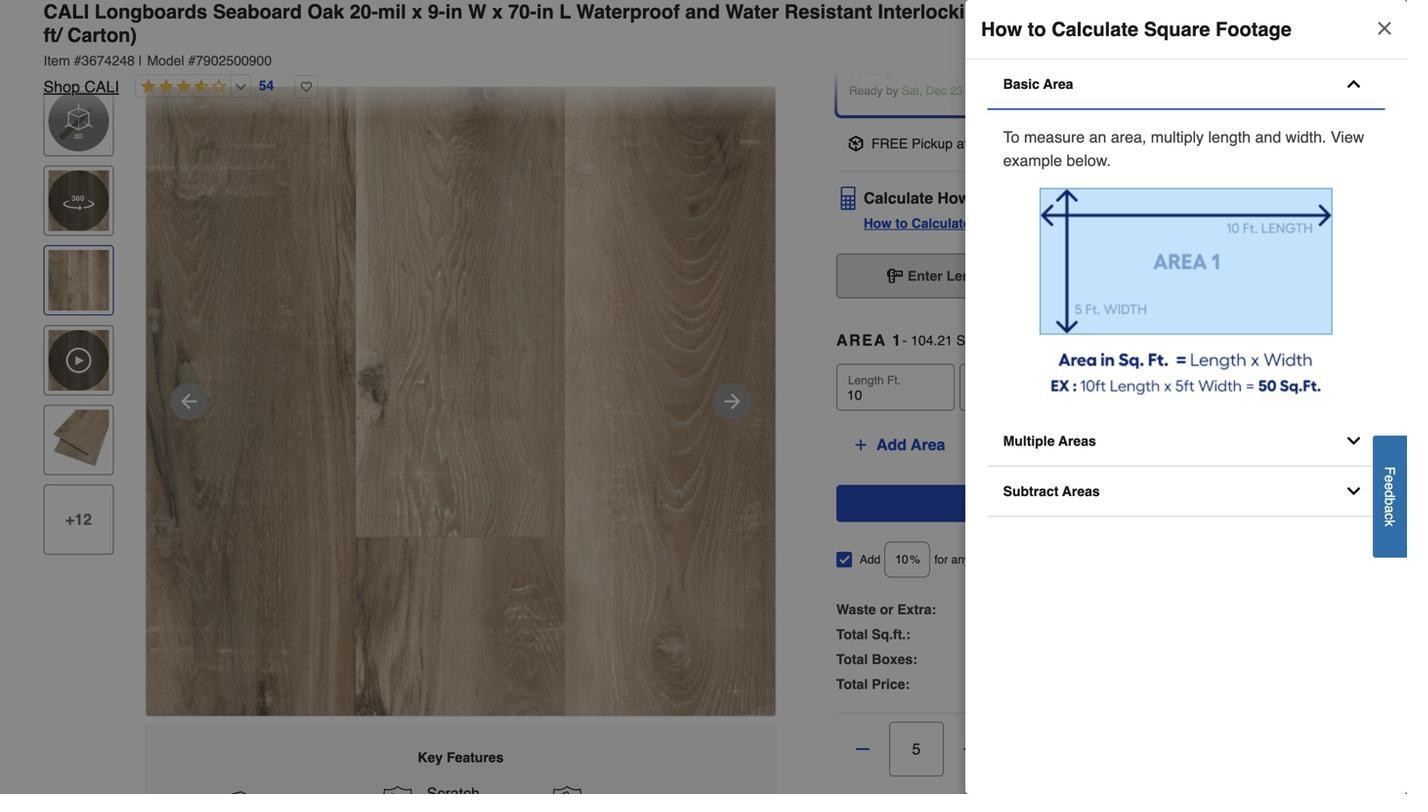 Task type: describe. For each thing, give the bounding box(es) containing it.
at
[[957, 136, 968, 151]]

d
[[1382, 490, 1398, 498]]

to for how to calculate square footage
[[1028, 18, 1046, 41]]

1 vertical spatial cali
[[84, 78, 119, 96]]

close image
[[1375, 19, 1395, 38]]

pickup ready by sat, dec 23
[[849, 62, 963, 98]]

20-
[[350, 0, 378, 23]]

extra:
[[897, 602, 936, 617]]

price:
[[872, 677, 910, 693]]

length
[[1208, 128, 1251, 146]]

2 # from the left
[[188, 53, 196, 68]]

calculator image for enter square feet button
[[1155, 268, 1170, 284]]

area
[[836, 331, 887, 349]]

example
[[1003, 151, 1062, 170]]

arrow right image
[[721, 390, 744, 413]]

basic area
[[1003, 76, 1073, 92]]

sq
[[1320, 0, 1342, 23]]

feet inside button
[[1264, 268, 1292, 284]]

you
[[1020, 189, 1048, 207]]

calculate how much you will need
[[864, 189, 1123, 207]]

2 e from the top
[[1382, 483, 1398, 490]]

waste
[[836, 602, 876, 617]]

by
[[886, 84, 899, 98]]

footage
[[1216, 18, 1292, 41]]

enter length x width
[[908, 268, 1047, 284]]

mil
[[378, 0, 406, 23]]

measure
[[1024, 128, 1085, 146]]

multiple
[[1003, 433, 1055, 449]]

2 x from the left
[[492, 0, 503, 23]]

cali longboards seaboard oak 20-mil x 9-in w x 70-in l waterproof and water resistant interlocking luxury vinyl plank flooring (26.62-sq ft/ carton) item # 3674248 | model # 7902500900
[[43, 0, 1342, 68]]

carton)
[[67, 24, 137, 46]]

key
[[418, 750, 443, 766]]

minus image
[[853, 740, 873, 759]]

9-
[[428, 0, 445, 23]]

1 total from the top
[[836, 627, 868, 643]]

for any waste or extra (recommended)
[[934, 553, 1138, 567]]

enter square feet
[[1175, 268, 1292, 284]]

vinyl
[[1065, 0, 1111, 23]]

need
[[1085, 189, 1123, 207]]

width.
[[1286, 128, 1327, 146]]

1 x from the left
[[412, 0, 423, 23]]

length ft.
[[848, 374, 901, 387]]

calculate up pickup 'option group'
[[1052, 18, 1139, 41]]

a
[[1382, 506, 1398, 513]]

Stepper number input field with increment and decrement buttons number field
[[889, 722, 944, 777]]

boxes:
[[872, 652, 917, 668]]

interlocking
[[878, 0, 989, 23]]

7902500900
[[196, 53, 272, 68]]

f e e d b a c k button
[[1373, 436, 1407, 558]]

plank
[[1117, 0, 1169, 23]]

how to calculate square footage
[[981, 18, 1292, 41]]

to
[[1003, 128, 1020, 146]]

any
[[951, 553, 970, 567]]

width for width ft.
[[1119, 374, 1149, 387]]

feet inside "area 1 - 104.21 square feet"
[[1004, 333, 1032, 348]]

3 total from the top
[[836, 677, 868, 693]]

will
[[1053, 189, 1080, 207]]

for
[[934, 553, 948, 567]]

length inside button
[[947, 268, 992, 284]]

multiply
[[1151, 128, 1204, 146]]

area for add area
[[911, 436, 945, 454]]

multiple areas button
[[988, 417, 1385, 467]]

ready
[[849, 84, 883, 98]]

enter square feet button
[[1093, 253, 1349, 298]]

scratch resistant yes element
[[370, 783, 540, 794]]

in.
[[1275, 374, 1288, 387]]

enter length x width button
[[836, 253, 1093, 298]]

longboards
[[95, 0, 207, 23]]

b
[[1382, 498, 1398, 506]]

richardson
[[973, 136, 1042, 151]]

how for how to calculate square footage
[[981, 18, 1022, 41]]

width inside button
[[1009, 268, 1047, 284]]

+12
[[65, 511, 92, 529]]

x for enter length x width
[[996, 268, 1005, 284]]

+12 button
[[43, 485, 114, 555]]

an
[[1089, 128, 1107, 146]]

1 in from the left
[[445, 0, 463, 23]]

plus image inside add area button
[[853, 437, 869, 453]]

1 # from the left
[[74, 53, 82, 68]]

subtract areas
[[1003, 484, 1100, 499]]

(26.62-
[[1258, 0, 1320, 23]]

item
[[43, 53, 70, 68]]

chevron down image for multiple areas
[[1344, 431, 1364, 451]]

free
[[872, 136, 908, 151]]

water
[[725, 0, 779, 23]]

%
[[910, 553, 920, 567]]

sq.ft.:
[[872, 627, 911, 643]]

key features
[[418, 750, 504, 766]]



Task type: vqa. For each thing, say whether or not it's contained in the screenshot.
the bottom Total
yes



Task type: locate. For each thing, give the bounding box(es) containing it.
0 horizontal spatial and
[[685, 0, 720, 23]]

2 title image from the top
[[48, 410, 109, 470]]

1 horizontal spatial and
[[1255, 128, 1281, 146]]

ft.
[[887, 374, 901, 387], [1152, 374, 1166, 387]]

1 vertical spatial add
[[860, 553, 881, 567]]

1 horizontal spatial width
[[1119, 374, 1149, 387]]

add inside button
[[876, 436, 907, 454]]

square inside "area 1 - 104.21 square feet"
[[956, 333, 1001, 348]]

addition-inputbox number field
[[885, 542, 931, 578]]

chevron down image
[[1344, 431, 1364, 451], [1344, 482, 1364, 501]]

pickup up ready
[[849, 62, 894, 78]]

0 vertical spatial title image
[[48, 250, 109, 311]]

l
[[559, 0, 571, 23]]

or inside waste or extra: total sq.ft.: total boxes: total price:
[[880, 602, 894, 617]]

0 horizontal spatial square
[[956, 333, 1001, 348]]

plus image left 'add area'
[[853, 437, 869, 453]]

square inside button
[[1214, 268, 1260, 284]]

0 horizontal spatial #
[[74, 53, 82, 68]]

total
[[836, 627, 868, 643], [836, 652, 868, 668], [836, 677, 868, 693]]

add down length ft.
[[876, 436, 907, 454]]

0 vertical spatial cali
[[43, 0, 89, 23]]

1 horizontal spatial square
[[1144, 18, 1210, 41]]

chevron down image left the "f e e d b a c k" button
[[1344, 431, 1364, 451]]

2 ft. from the left
[[1152, 374, 1166, 387]]

free pickup at richardson lowe's
[[872, 136, 1088, 151]]

0 vertical spatial or
[[1007, 553, 1018, 567]]

0 vertical spatial to
[[1028, 18, 1046, 41]]

flooring
[[1174, 0, 1252, 23]]

0 vertical spatial chevron down image
[[1344, 431, 1364, 451]]

enter for enter square feet
[[1175, 268, 1210, 284]]

0 vertical spatial total
[[836, 627, 868, 643]]

area for basic area
[[1043, 76, 1073, 92]]

basic area button
[[988, 60, 1385, 110]]

calculator image inside calculate how much you will need button
[[836, 186, 860, 210]]

1 horizontal spatial ft.
[[1152, 374, 1166, 387]]

how up basic
[[981, 18, 1022, 41]]

1 vertical spatial and
[[1255, 128, 1281, 146]]

0 horizontal spatial how
[[864, 216, 892, 231]]

x right "w"
[[492, 0, 503, 23]]

c
[[1382, 513, 1398, 520]]

0 horizontal spatial x
[[412, 0, 423, 23]]

1 horizontal spatial area
[[1043, 76, 1073, 92]]

view
[[1331, 128, 1365, 146]]

2 horizontal spatial square
[[1214, 268, 1260, 284]]

0 horizontal spatial x
[[996, 268, 1005, 284]]

how for how to calculate
[[864, 216, 892, 231]]

dec
[[926, 84, 947, 98]]

70-
[[508, 0, 537, 23]]

calculator image
[[836, 186, 860, 210], [1155, 268, 1170, 284]]

calculate up how to calculate
[[864, 189, 933, 207]]

cali
[[43, 0, 89, 23], [84, 78, 119, 96]]

luxury
[[994, 0, 1059, 23]]

0 vertical spatial areas
[[1058, 433, 1096, 449]]

or up sq.ft.:
[[880, 602, 894, 617]]

width for width in. x
[[1242, 374, 1272, 387]]

model
[[147, 53, 184, 68]]

plus image
[[853, 437, 869, 453], [960, 740, 980, 759]]

2 enter from the left
[[1175, 268, 1210, 284]]

1 horizontal spatial length
[[947, 268, 992, 284]]

1 vertical spatial how
[[938, 189, 971, 207]]

calculate up '(recommended)'
[[1058, 494, 1127, 512]]

3.6 stars image
[[136, 78, 227, 96]]

1 vertical spatial length
[[848, 374, 884, 387]]

0 vertical spatial area
[[1043, 76, 1073, 92]]

2 horizontal spatial width
[[1242, 374, 1272, 387]]

waste
[[974, 553, 1004, 567]]

cali down 3674248
[[84, 78, 119, 96]]

1 horizontal spatial or
[[1007, 553, 1018, 567]]

x left width ft.
[[1088, 378, 1098, 397]]

enter for enter length x width
[[908, 268, 943, 284]]

area,
[[1111, 128, 1147, 146]]

calculate
[[1052, 18, 1139, 41], [864, 189, 933, 207], [912, 216, 971, 231], [1058, 494, 1127, 512]]

0 horizontal spatial to
[[895, 216, 908, 231]]

how up 'dimensions' icon
[[864, 216, 892, 231]]

width in. x
[[1088, 374, 1288, 397]]

much
[[975, 189, 1016, 207]]

2 total from the top
[[836, 652, 868, 668]]

width down you
[[1009, 268, 1047, 284]]

0 vertical spatial calculator image
[[836, 186, 860, 210]]

and inside 'to measure an area, multiply length and width. view example below.'
[[1255, 128, 1281, 146]]

how to calculate
[[864, 216, 971, 231]]

2 chevron down image from the top
[[1344, 482, 1364, 501]]

to
[[1028, 18, 1046, 41], [895, 216, 908, 231]]

extra
[[1021, 553, 1047, 567]]

1 enter from the left
[[908, 268, 943, 284]]

arrow left image
[[177, 390, 201, 413]]

0 horizontal spatial ft.
[[887, 374, 901, 387]]

0 vertical spatial add
[[876, 436, 907, 454]]

-
[[902, 333, 907, 348]]

x
[[412, 0, 423, 23], [492, 0, 503, 23]]

ft. for length ft.
[[887, 374, 901, 387]]

0 vertical spatial feet
[[1264, 268, 1292, 284]]

#
[[74, 53, 82, 68], [188, 53, 196, 68]]

add area button
[[836, 426, 962, 464]]

x inside enter length x width button
[[996, 268, 1005, 284]]

e up b
[[1382, 483, 1398, 490]]

1 vertical spatial areas
[[1062, 484, 1100, 499]]

0 vertical spatial x
[[996, 268, 1005, 284]]

sat,
[[902, 84, 923, 98]]

chevron down image for subtract areas
[[1344, 482, 1364, 501]]

areas for multiple areas
[[1058, 433, 1096, 449]]

features
[[447, 750, 504, 766]]

e up d
[[1382, 475, 1398, 483]]

seaboard
[[213, 0, 302, 23]]

cali up ft/
[[43, 0, 89, 23]]

3674248
[[82, 53, 135, 68]]

add area
[[876, 436, 945, 454]]

in
[[445, 0, 463, 23], [537, 0, 554, 23]]

add for add
[[860, 553, 881, 567]]

0 vertical spatial pickup
[[849, 62, 894, 78]]

chevron down image inside multiple areas button
[[1344, 431, 1364, 451]]

shop cali
[[43, 78, 119, 96]]

1
[[892, 331, 902, 349]]

0 horizontal spatial or
[[880, 602, 894, 617]]

0 horizontal spatial area
[[911, 436, 945, 454]]

basic
[[1003, 76, 1040, 92]]

1 vertical spatial to
[[895, 216, 908, 231]]

total left 'boxes:'
[[836, 652, 868, 668]]

item number 3 6 7 4 2 4 8 and model number 7 9 0 2 5 0 0 9 0 0 element
[[43, 51, 1349, 70]]

enter inside enter square feet button
[[1175, 268, 1210, 284]]

w
[[468, 0, 487, 23]]

in left "w"
[[445, 0, 463, 23]]

104.21
[[911, 333, 953, 348]]

2 vertical spatial how
[[864, 216, 892, 231]]

subtract areas button
[[988, 467, 1385, 517]]

1 chevron down image from the top
[[1344, 431, 1364, 451]]

width left "in."
[[1242, 374, 1272, 387]]

waterproof
[[576, 0, 680, 23]]

calculate inside button
[[1058, 494, 1127, 512]]

and inside cali longboards seaboard oak 20-mil x 9-in w x 70-in l waterproof and water resistant interlocking luxury vinyl plank flooring (26.62-sq ft/ carton) item # 3674248 | model # 7902500900
[[685, 0, 720, 23]]

0 horizontal spatial pickup
[[849, 62, 894, 78]]

1 horizontal spatial to
[[1028, 18, 1046, 41]]

to for how to calculate
[[895, 216, 908, 231]]

ft. up multiple areas button
[[1152, 374, 1166, 387]]

dimensions image
[[887, 268, 903, 284]]

1 horizontal spatial x
[[1088, 378, 1098, 397]]

54
[[259, 78, 274, 93]]

and up item number 3 6 7 4 2 4 8 and model number 7 9 0 2 5 0 0 9 0 0 'element'
[[685, 0, 720, 23]]

1 vertical spatial chevron down image
[[1344, 482, 1364, 501]]

pickup image
[[848, 136, 864, 151]]

1 ft. from the left
[[887, 374, 901, 387]]

plus image right the stepper number input field with increment and decrement buttons number field
[[960, 740, 980, 759]]

1 vertical spatial feet
[[1004, 333, 1032, 348]]

ft/
[[43, 24, 62, 46]]

lowe's
[[1046, 136, 1088, 151]]

x left 9-
[[412, 0, 423, 23]]

1 vertical spatial square
[[1214, 268, 1260, 284]]

1 title image from the top
[[48, 250, 109, 311]]

areas right the multiple
[[1058, 433, 1096, 449]]

areas inside "button"
[[1062, 484, 1100, 499]]

title image
[[48, 250, 109, 311], [48, 410, 109, 470]]

cali inside cali longboards seaboard oak 20-mil x 9-in w x 70-in l waterproof and water resistant interlocking luxury vinyl plank flooring (26.62-sq ft/ carton) item # 3674248 | model # 7902500900
[[43, 0, 89, 23]]

to measure an area, multiply length and width. view example below.
[[1003, 128, 1365, 170]]

x for width in. x
[[1088, 378, 1098, 397]]

enter
[[908, 268, 943, 284], [1175, 268, 1210, 284]]

1 horizontal spatial #
[[188, 53, 196, 68]]

resistant
[[785, 0, 872, 23]]

f e e d b a c k
[[1382, 467, 1398, 527]]

to left vinyl
[[1028, 18, 1046, 41]]

|
[[139, 53, 142, 68]]

chevron up image
[[1344, 74, 1364, 94]]

0 horizontal spatial calculator image
[[836, 186, 860, 210]]

0 vertical spatial length
[[947, 268, 992, 284]]

calculator image for calculate how much you will need button
[[836, 186, 860, 210]]

and
[[685, 0, 720, 23], [1255, 128, 1281, 146]]

add left addition-inputbox number field
[[860, 553, 881, 567]]

0 horizontal spatial length
[[848, 374, 884, 387]]

0 vertical spatial square
[[1144, 18, 1210, 41]]

1 horizontal spatial x
[[492, 0, 503, 23]]

# right model
[[188, 53, 196, 68]]

x inside width in. x
[[1088, 378, 1098, 397]]

square
[[1144, 18, 1210, 41], [1214, 268, 1260, 284], [956, 333, 1001, 348]]

length down area
[[848, 374, 884, 387]]

areas right subtract
[[1062, 484, 1100, 499]]

k
[[1382, 520, 1398, 527]]

1 e from the top
[[1382, 475, 1398, 483]]

add
[[876, 436, 907, 454], [860, 553, 881, 567]]

calculator image down pickup image on the top right of page
[[836, 186, 860, 210]]

2 in from the left
[[537, 0, 554, 23]]

or
[[1007, 553, 1018, 567], [880, 602, 894, 617]]

0 horizontal spatial enter
[[908, 268, 943, 284]]

areas
[[1058, 433, 1096, 449], [1062, 484, 1100, 499]]

area 1 - 104.21 square feet
[[836, 331, 1032, 349]]

add for add area
[[876, 436, 907, 454]]

1 vertical spatial x
[[1088, 378, 1098, 397]]

chevron down image left d
[[1344, 482, 1364, 501]]

width ft.
[[1119, 374, 1166, 387]]

in left the l
[[537, 0, 554, 23]]

1 vertical spatial total
[[836, 652, 868, 668]]

pickup option group
[[829, 44, 1357, 124]]

pickup
[[849, 62, 894, 78], [912, 136, 953, 151]]

areas for subtract areas
[[1062, 484, 1100, 499]]

1 vertical spatial calculator image
[[1155, 268, 1170, 284]]

0 vertical spatial and
[[685, 0, 720, 23]]

1 vertical spatial area
[[911, 436, 945, 454]]

multiple areas
[[1003, 433, 1096, 449]]

0 vertical spatial how
[[981, 18, 1022, 41]]

subtract
[[1003, 484, 1059, 499]]

e
[[1382, 475, 1398, 483], [1382, 483, 1398, 490]]

ft. for width ft.
[[1152, 374, 1166, 387]]

x down much
[[996, 268, 1005, 284]]

1 vertical spatial title image
[[48, 410, 109, 470]]

2 vertical spatial total
[[836, 677, 868, 693]]

oak
[[307, 0, 344, 23]]

waste or extra: total sq.ft.: total boxes: total price:
[[836, 602, 936, 693]]

shop
[[43, 78, 80, 96]]

1 horizontal spatial enter
[[1175, 268, 1210, 284]]

calculate how much you will need button
[[836, 185, 1349, 211]]

ft. down 1
[[887, 374, 901, 387]]

calculate inside button
[[864, 189, 933, 207]]

2 vertical spatial square
[[956, 333, 1001, 348]]

# right item on the top left of page
[[74, 53, 82, 68]]

how inside button
[[938, 189, 971, 207]]

how
[[981, 18, 1022, 41], [938, 189, 971, 207], [864, 216, 892, 231]]

1 vertical spatial plus image
[[960, 740, 980, 759]]

width inside width in. x
[[1242, 374, 1272, 387]]

1 horizontal spatial feet
[[1264, 268, 1292, 284]]

or left extra
[[1007, 553, 1018, 567]]

0 horizontal spatial width
[[1009, 268, 1047, 284]]

how left much
[[938, 189, 971, 207]]

width up multiple areas button
[[1119, 374, 1149, 387]]

(recommended)
[[1050, 553, 1138, 567]]

1 vertical spatial pickup
[[912, 136, 953, 151]]

1 horizontal spatial calculator image
[[1155, 268, 1170, 284]]

and left width.
[[1255, 128, 1281, 146]]

calculator image left the "enter square feet"
[[1155, 268, 1170, 284]]

1 horizontal spatial pickup
[[912, 136, 953, 151]]

enter inside enter length x width button
[[908, 268, 943, 284]]

calculate up enter length x width button
[[912, 216, 971, 231]]

1 vertical spatial or
[[880, 602, 894, 617]]

1 horizontal spatial plus image
[[960, 740, 980, 759]]

f
[[1382, 467, 1398, 475]]

below.
[[1067, 151, 1111, 170]]

0 horizontal spatial feet
[[1004, 333, 1032, 348]]

0 vertical spatial plus image
[[853, 437, 869, 453]]

areas inside button
[[1058, 433, 1096, 449]]

chevron down image inside subtract areas "button"
[[1344, 482, 1364, 501]]

chevron up image
[[1324, 188, 1343, 208]]

calculator image inside enter square feet button
[[1155, 268, 1170, 284]]

pickup inside pickup ready by sat, dec 23
[[849, 62, 894, 78]]

area
[[1043, 76, 1073, 92], [911, 436, 945, 454]]

0 horizontal spatial in
[[445, 0, 463, 23]]

2 horizontal spatial how
[[981, 18, 1022, 41]]

total down waste
[[836, 627, 868, 643]]

length up "area 1 - 104.21 square feet"
[[947, 268, 992, 284]]

total left price:
[[836, 677, 868, 693]]

1 horizontal spatial how
[[938, 189, 971, 207]]

heart outline image
[[295, 75, 318, 99]]

pickup left at
[[912, 136, 953, 151]]

1 horizontal spatial in
[[537, 0, 554, 23]]

to up 'dimensions' icon
[[895, 216, 908, 231]]

0 horizontal spatial plus image
[[853, 437, 869, 453]]



